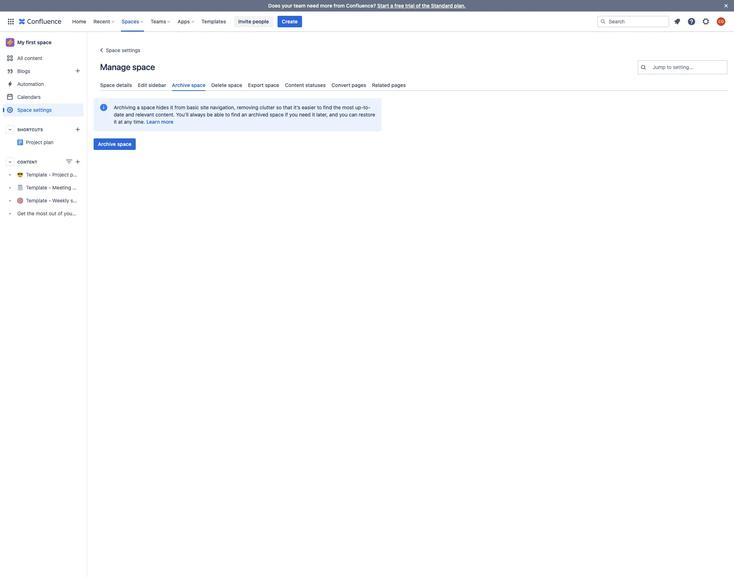 Task type: vqa. For each thing, say whether or not it's contained in the screenshot.
report
yes



Task type: describe. For each thing, give the bounding box(es) containing it.
0 horizontal spatial space settings link
[[3, 104, 84, 117]]

my first space link
[[3, 35, 84, 50]]

confluence?
[[346, 3, 376, 9]]

0 horizontal spatial to
[[225, 112, 230, 118]]

learn
[[146, 119, 160, 125]]

project plan for project plan link under shortcuts dropdown button
[[26, 139, 53, 145]]

get
[[17, 211, 26, 217]]

calendars link
[[3, 91, 84, 104]]

time.
[[134, 119, 145, 125]]

invite people button
[[234, 16, 273, 27]]

details
[[116, 82, 132, 88]]

0 vertical spatial find
[[323, 104, 332, 111]]

always
[[190, 112, 206, 118]]

able
[[214, 112, 224, 118]]

space inside archive space link
[[191, 82, 206, 88]]

edit sidebar
[[138, 82, 166, 88]]

clutter
[[260, 104, 275, 111]]

settings icon image
[[702, 17, 710, 26]]

learn more button
[[146, 119, 173, 126]]

1 horizontal spatial a
[[390, 3, 393, 9]]

date
[[114, 112, 124, 118]]

all content link
[[3, 52, 84, 65]]

archive inside button
[[98, 141, 116, 147]]

Search settings text field
[[653, 64, 654, 71]]

plan for project plan link under shortcuts dropdown button
[[44, 139, 53, 145]]

close image
[[722, 1, 731, 10]]

archiving a space hides it from basic site navigation, removing clutter so that it's easier to find the most up-to- date and relevant content. you'll always be able to find an archived space if you need it later, and you can restore it at any time.
[[114, 104, 375, 125]]

more inside button
[[161, 119, 173, 125]]

report
[[86, 198, 100, 204]]

manage
[[100, 62, 131, 72]]

pages for related pages
[[391, 82, 406, 88]]

0 horizontal spatial it
[[114, 119, 117, 125]]

template for template - weekly status report
[[26, 198, 47, 204]]

get the most out of your team space
[[17, 211, 102, 217]]

space inside the "space" element
[[17, 107, 32, 113]]

delete space link
[[208, 79, 245, 91]]

easier
[[302, 104, 316, 111]]

content button
[[3, 156, 84, 169]]

site
[[200, 104, 209, 111]]

space up relevant
[[141, 104, 155, 111]]

create link
[[278, 16, 302, 27]]

space down so
[[270, 112, 284, 118]]

space inside export space link
[[265, 82, 279, 88]]

Search field
[[597, 16, 669, 27]]

content for content
[[17, 160, 37, 164]]

0 vertical spatial space
[[106, 47, 120, 53]]

related
[[372, 82, 390, 88]]

1 horizontal spatial more
[[320, 3, 332, 9]]

pages for convert pages
[[352, 82, 366, 88]]

invite
[[238, 18, 251, 24]]

invite people
[[238, 18, 269, 24]]

any
[[124, 119, 132, 125]]

from for basic
[[175, 104, 185, 111]]

automation link
[[3, 78, 84, 91]]

convert pages
[[332, 82, 366, 88]]

archive space link
[[169, 79, 208, 91]]

banner containing home
[[0, 11, 734, 32]]

template for template - project plan
[[26, 172, 47, 178]]

2 you from the left
[[339, 112, 348, 118]]

settings inside the "space" element
[[33, 107, 52, 113]]

space inside get the most out of your team space link
[[88, 211, 102, 217]]

global element
[[4, 11, 596, 32]]

content for content statuses
[[285, 82, 304, 88]]

- for weekly
[[49, 198, 51, 204]]

your profile and preferences image
[[717, 17, 726, 26]]

start a free trial of the standard plan. link
[[377, 3, 466, 9]]

archived
[[249, 112, 268, 118]]

export
[[248, 82, 264, 88]]

tab list containing space details
[[97, 79, 731, 91]]

basic
[[187, 104, 199, 111]]

1 horizontal spatial of
[[416, 3, 421, 9]]

standard
[[431, 3, 453, 9]]

automation
[[17, 81, 44, 87]]

an
[[242, 112, 247, 118]]

template - weekly status report
[[26, 198, 100, 204]]

sidebar
[[148, 82, 166, 88]]

templates link
[[199, 16, 228, 27]]

space inside space details link
[[100, 82, 115, 88]]

it's
[[294, 104, 300, 111]]

all content
[[17, 55, 42, 61]]

content statuses
[[285, 82, 326, 88]]

project for project plan link over "change view" image
[[84, 136, 100, 143]]

1 horizontal spatial it
[[170, 104, 173, 111]]

does
[[268, 3, 280, 9]]

1 horizontal spatial space settings
[[106, 47, 140, 53]]

- for meeting
[[49, 185, 51, 191]]

notes
[[73, 185, 86, 191]]

tree inside the "space" element
[[3, 169, 102, 220]]

1 you from the left
[[289, 112, 298, 118]]

most inside tree
[[36, 211, 47, 217]]

relevant
[[136, 112, 154, 118]]

help icon image
[[687, 17, 696, 26]]

archive space inside button
[[98, 141, 131, 147]]

project for project plan link under shortcuts dropdown button
[[26, 139, 42, 145]]

that
[[283, 104, 292, 111]]

add shortcut image
[[73, 125, 82, 134]]

space inside my first space link
[[37, 39, 52, 45]]

jump to setting...
[[653, 64, 693, 70]]

related pages
[[372, 82, 406, 88]]

jump
[[653, 64, 666, 70]]

blogs
[[17, 68, 30, 74]]

archiving
[[114, 104, 136, 111]]

archive space button
[[94, 139, 136, 150]]

all
[[17, 55, 23, 61]]

weekly
[[52, 198, 69, 204]]

to-
[[363, 104, 370, 111]]

manage space
[[100, 62, 155, 72]]

space details
[[100, 82, 132, 88]]

out
[[49, 211, 56, 217]]

of inside get the most out of your team space link
[[58, 211, 62, 217]]

shortcuts
[[17, 127, 43, 132]]

recent
[[93, 18, 110, 24]]

does your team need more from confluence? start a free trial of the standard plan.
[[268, 3, 466, 9]]

space inside delete space link
[[228, 82, 242, 88]]

related pages link
[[369, 79, 409, 91]]

start
[[377, 3, 389, 9]]



Task type: locate. For each thing, give the bounding box(es) containing it.
1 horizontal spatial and
[[329, 112, 338, 118]]

1 - from the top
[[49, 172, 51, 178]]

0 horizontal spatial settings
[[33, 107, 52, 113]]

0 horizontal spatial your
[[64, 211, 74, 217]]

settings
[[122, 47, 140, 53], [33, 107, 52, 113]]

up-
[[355, 104, 363, 111]]

space left details
[[100, 82, 115, 88]]

team up global element
[[294, 3, 306, 9]]

later,
[[316, 112, 328, 118]]

it left the at
[[114, 119, 117, 125]]

content
[[285, 82, 304, 88], [17, 160, 37, 164]]

space settings inside the "space" element
[[17, 107, 52, 113]]

home link
[[70, 16, 88, 27]]

1 vertical spatial space settings link
[[3, 104, 84, 117]]

and up the any
[[125, 112, 134, 118]]

tab list
[[97, 79, 731, 91]]

1 vertical spatial archive
[[98, 141, 116, 147]]

1 vertical spatial team
[[75, 211, 87, 217]]

- inside "template - meeting notes" link
[[49, 185, 51, 191]]

create
[[282, 18, 298, 24]]

space up manage
[[106, 47, 120, 53]]

2 vertical spatial -
[[49, 198, 51, 204]]

recent button
[[91, 16, 117, 27]]

0 horizontal spatial and
[[125, 112, 134, 118]]

settings down the calendars "link"
[[33, 107, 52, 113]]

content inside dropdown button
[[17, 160, 37, 164]]

1 horizontal spatial you
[[339, 112, 348, 118]]

apps button
[[176, 16, 197, 27]]

archive space down the at
[[98, 141, 131, 147]]

2 pages from the left
[[391, 82, 406, 88]]

0 vertical spatial of
[[416, 3, 421, 9]]

0 vertical spatial space settings
[[106, 47, 140, 53]]

archive space up basic
[[172, 82, 206, 88]]

plan inside tree
[[70, 172, 80, 178]]

2 vertical spatial the
[[27, 211, 34, 217]]

content inside tab list
[[285, 82, 304, 88]]

team inside tree
[[75, 211, 87, 217]]

0 vertical spatial archive
[[172, 82, 190, 88]]

pages inside related pages 'link'
[[391, 82, 406, 88]]

template - project plan image
[[17, 140, 23, 145]]

0 horizontal spatial team
[[75, 211, 87, 217]]

space settings link up manage
[[97, 46, 140, 55]]

2 - from the top
[[49, 185, 51, 191]]

pages inside convert pages link
[[352, 82, 366, 88]]

1 vertical spatial template
[[26, 185, 47, 191]]

space settings up manage space
[[106, 47, 140, 53]]

1 vertical spatial it
[[312, 112, 315, 118]]

project plan link
[[3, 136, 111, 149], [26, 139, 53, 145]]

create a page image
[[73, 158, 82, 166]]

archive space
[[172, 82, 206, 88], [98, 141, 131, 147]]

1 pages from the left
[[352, 82, 366, 88]]

1 horizontal spatial content
[[285, 82, 304, 88]]

shortcuts button
[[3, 123, 84, 136]]

0 vertical spatial your
[[282, 3, 292, 9]]

1 horizontal spatial plan
[[70, 172, 80, 178]]

2 vertical spatial template
[[26, 198, 47, 204]]

1 vertical spatial of
[[58, 211, 62, 217]]

need up global element
[[307, 3, 319, 9]]

confluence image
[[19, 17, 61, 26], [19, 17, 61, 26]]

plan
[[101, 136, 111, 143], [44, 139, 53, 145], [70, 172, 80, 178]]

convert pages link
[[329, 79, 369, 91]]

3 - from the top
[[49, 198, 51, 204]]

tree containing template - project plan
[[3, 169, 102, 220]]

space down the 'report'
[[88, 211, 102, 217]]

space settings down 'calendars'
[[17, 107, 52, 113]]

collapse sidebar image
[[78, 35, 94, 50]]

1 horizontal spatial project
[[52, 172, 69, 178]]

0 horizontal spatial archive
[[98, 141, 116, 147]]

template - weekly status report link
[[3, 194, 100, 207]]

to right able
[[225, 112, 230, 118]]

to up later,
[[317, 104, 322, 111]]

a left free
[[390, 3, 393, 9]]

your inside the "space" element
[[64, 211, 74, 217]]

blogs link
[[3, 65, 84, 78]]

0 vertical spatial team
[[294, 3, 306, 9]]

0 horizontal spatial of
[[58, 211, 62, 217]]

the right get
[[27, 211, 34, 217]]

meeting
[[52, 185, 71, 191]]

1 horizontal spatial settings
[[122, 47, 140, 53]]

space up edit
[[132, 62, 155, 72]]

template - meeting notes link
[[3, 181, 86, 194]]

create a blog image
[[73, 67, 82, 75]]

1 vertical spatial settings
[[33, 107, 52, 113]]

be
[[207, 112, 213, 118]]

free
[[395, 3, 404, 9]]

the inside archiving a space hides it from basic site navigation, removing clutter so that it's easier to find the most up-to- date and relevant content. you'll always be able to find an archived space if you need it later, and you can restore it at any time.
[[333, 104, 341, 111]]

and
[[125, 112, 134, 118], [329, 112, 338, 118]]

most
[[342, 104, 354, 111], [36, 211, 47, 217]]

content left statuses
[[285, 82, 304, 88]]

tree
[[3, 169, 102, 220]]

my
[[17, 39, 25, 45]]

team down 'status'
[[75, 211, 87, 217]]

learn more
[[146, 119, 173, 125]]

1 vertical spatial space
[[100, 82, 115, 88]]

0 vertical spatial settings
[[122, 47, 140, 53]]

0 horizontal spatial project
[[26, 139, 42, 145]]

archive
[[172, 82, 190, 88], [98, 141, 116, 147]]

my first space
[[17, 39, 52, 45]]

spaces button
[[119, 16, 146, 27]]

space down 'calendars'
[[17, 107, 32, 113]]

1 vertical spatial find
[[231, 112, 240, 118]]

the left up-
[[333, 104, 341, 111]]

your right does
[[282, 3, 292, 9]]

1 vertical spatial your
[[64, 211, 74, 217]]

1 vertical spatial -
[[49, 185, 51, 191]]

template down content dropdown button
[[26, 172, 47, 178]]

1 vertical spatial from
[[175, 104, 185, 111]]

statuses
[[305, 82, 326, 88]]

status
[[70, 198, 85, 204]]

people
[[253, 18, 269, 24]]

more up global element
[[320, 3, 332, 9]]

of right trial
[[416, 3, 421, 9]]

- up "template - meeting notes" link
[[49, 172, 51, 178]]

project inside template - project plan link
[[52, 172, 69, 178]]

if
[[285, 112, 288, 118]]

2 horizontal spatial to
[[667, 64, 672, 70]]

delete
[[211, 82, 227, 88]]

from inside archiving a space hides it from basic site navigation, removing clutter so that it's easier to find the most up-to- date and relevant content. you'll always be able to find an archived space if you need it later, and you can restore it at any time.
[[175, 104, 185, 111]]

2 vertical spatial space
[[17, 107, 32, 113]]

need
[[307, 3, 319, 9], [299, 112, 311, 118]]

0 horizontal spatial project plan
[[26, 139, 53, 145]]

content
[[24, 55, 42, 61]]

0 horizontal spatial a
[[137, 104, 140, 111]]

edit
[[138, 82, 147, 88]]

search image
[[600, 19, 606, 24]]

setting...
[[673, 64, 693, 70]]

from
[[334, 3, 345, 9], [175, 104, 185, 111]]

2 horizontal spatial it
[[312, 112, 315, 118]]

you'll
[[176, 112, 189, 118]]

project plan link up "change view" image
[[3, 136, 111, 149]]

1 horizontal spatial most
[[342, 104, 354, 111]]

at
[[118, 119, 123, 125]]

0 vertical spatial the
[[422, 3, 430, 9]]

get the most out of your team space link
[[3, 207, 102, 220]]

0 vertical spatial more
[[320, 3, 332, 9]]

space details link
[[97, 79, 135, 91]]

from left confluence?
[[334, 3, 345, 9]]

first
[[26, 39, 36, 45]]

appswitcher icon image
[[6, 17, 15, 26]]

from up you'll
[[175, 104, 185, 111]]

2 horizontal spatial plan
[[101, 136, 111, 143]]

space right first
[[37, 39, 52, 45]]

notification icon image
[[673, 17, 682, 26]]

it left later,
[[312, 112, 315, 118]]

from for confluence?
[[334, 3, 345, 9]]

1 vertical spatial more
[[161, 119, 173, 125]]

teams
[[151, 18, 166, 24]]

template - project plan
[[26, 172, 80, 178]]

2 vertical spatial to
[[225, 112, 230, 118]]

archive right sidebar
[[172, 82, 190, 88]]

edit sidebar link
[[135, 79, 169, 91]]

template - project plan link
[[3, 169, 84, 181]]

project plan
[[84, 136, 111, 143], [26, 139, 53, 145]]

1 horizontal spatial pages
[[391, 82, 406, 88]]

1 horizontal spatial space settings link
[[97, 46, 140, 55]]

0 horizontal spatial most
[[36, 211, 47, 217]]

delete space
[[211, 82, 242, 88]]

content up template - project plan link
[[17, 160, 37, 164]]

1 vertical spatial the
[[333, 104, 341, 111]]

2 horizontal spatial the
[[422, 3, 430, 9]]

1 vertical spatial archive space
[[98, 141, 131, 147]]

need down "easier"
[[299, 112, 311, 118]]

0 horizontal spatial you
[[289, 112, 298, 118]]

your down template - weekly status report
[[64, 211, 74, 217]]

convert
[[332, 82, 350, 88]]

1 and from the left
[[125, 112, 134, 118]]

1 horizontal spatial to
[[317, 104, 322, 111]]

0 horizontal spatial space settings
[[17, 107, 52, 113]]

0 horizontal spatial plan
[[44, 139, 53, 145]]

calendars
[[17, 94, 41, 100]]

and right later,
[[329, 112, 338, 118]]

0 vertical spatial most
[[342, 104, 354, 111]]

2 template from the top
[[26, 185, 47, 191]]

- left weekly on the top left
[[49, 198, 51, 204]]

you right if
[[289, 112, 298, 118]]

template
[[26, 172, 47, 178], [26, 185, 47, 191], [26, 198, 47, 204]]

0 vertical spatial need
[[307, 3, 319, 9]]

restore
[[359, 112, 375, 118]]

a inside archiving a space hides it from basic site navigation, removing clutter so that it's easier to find the most up-to- date and relevant content. you'll always be able to find an archived space if you need it later, and you can restore it at any time.
[[137, 104, 140, 111]]

content statuses link
[[282, 79, 329, 91]]

most up can
[[342, 104, 354, 111]]

1 vertical spatial most
[[36, 211, 47, 217]]

the inside tree
[[27, 211, 34, 217]]

project inside project plan link
[[84, 136, 100, 143]]

more down the content. at top
[[161, 119, 173, 125]]

so
[[276, 104, 282, 111]]

it
[[170, 104, 173, 111], [312, 112, 315, 118], [114, 119, 117, 125]]

0 horizontal spatial the
[[27, 211, 34, 217]]

space settings link down 'calendars'
[[3, 104, 84, 117]]

pages right related
[[391, 82, 406, 88]]

change view image
[[65, 158, 73, 166]]

spaces
[[122, 18, 139, 24]]

1 vertical spatial content
[[17, 160, 37, 164]]

template for template - meeting notes
[[26, 185, 47, 191]]

0 vertical spatial content
[[285, 82, 304, 88]]

1 horizontal spatial your
[[282, 3, 292, 9]]

a up relevant
[[137, 104, 140, 111]]

1 vertical spatial space settings
[[17, 107, 52, 113]]

space right export
[[265, 82, 279, 88]]

0 horizontal spatial pages
[[352, 82, 366, 88]]

1 vertical spatial need
[[299, 112, 311, 118]]

project plan link down shortcuts dropdown button
[[26, 139, 53, 145]]

space left the delete on the top of page
[[191, 82, 206, 88]]

0 vertical spatial a
[[390, 3, 393, 9]]

0 horizontal spatial from
[[175, 104, 185, 111]]

0 horizontal spatial archive space
[[98, 141, 131, 147]]

template - meeting notes
[[26, 185, 86, 191]]

find left an
[[231, 112, 240, 118]]

0 vertical spatial it
[[170, 104, 173, 111]]

most left out at the top of page
[[36, 211, 47, 217]]

-
[[49, 172, 51, 178], [49, 185, 51, 191], [49, 198, 51, 204]]

0 horizontal spatial content
[[17, 160, 37, 164]]

it right hides
[[170, 104, 173, 111]]

space element
[[0, 32, 111, 578]]

your
[[282, 3, 292, 9], [64, 211, 74, 217]]

you left can
[[339, 112, 348, 118]]

1 horizontal spatial the
[[333, 104, 341, 111]]

most inside archiving a space hides it from basic site navigation, removing clutter so that it's easier to find the most up-to- date and relevant content. you'll always be able to find an archived space if you need it later, and you can restore it at any time.
[[342, 104, 354, 111]]

pages right convert
[[352, 82, 366, 88]]

trial
[[405, 3, 415, 9]]

export space link
[[245, 79, 282, 91]]

hides
[[156, 104, 169, 111]]

1 horizontal spatial archive space
[[172, 82, 206, 88]]

1 vertical spatial to
[[317, 104, 322, 111]]

- left meeting at the top left of page
[[49, 185, 51, 191]]

project plan for project plan link over "change view" image
[[84, 136, 111, 143]]

0 horizontal spatial more
[[161, 119, 173, 125]]

0 vertical spatial archive space
[[172, 82, 206, 88]]

1 vertical spatial a
[[137, 104, 140, 111]]

- inside template - weekly status report link
[[49, 198, 51, 204]]

- for project
[[49, 172, 51, 178]]

- inside template - project plan link
[[49, 172, 51, 178]]

1 horizontal spatial team
[[294, 3, 306, 9]]

find up later,
[[323, 104, 332, 111]]

0 vertical spatial from
[[334, 3, 345, 9]]

of right out at the top of page
[[58, 211, 62, 217]]

need inside archiving a space hides it from basic site navigation, removing clutter so that it's easier to find the most up-to- date and relevant content. you'll always be able to find an archived space if you need it later, and you can restore it at any time.
[[299, 112, 311, 118]]

archive down the date
[[98, 141, 116, 147]]

template down "template - meeting notes" link
[[26, 198, 47, 204]]

removing
[[237, 104, 258, 111]]

1 horizontal spatial archive
[[172, 82, 190, 88]]

plan for project plan link over "change view" image
[[101, 136, 111, 143]]

pages
[[352, 82, 366, 88], [391, 82, 406, 88]]

content.
[[155, 112, 175, 118]]

the right trial
[[422, 3, 430, 9]]

0 horizontal spatial find
[[231, 112, 240, 118]]

2 and from the left
[[329, 112, 338, 118]]

1 template from the top
[[26, 172, 47, 178]]

banner
[[0, 11, 734, 32]]

1 horizontal spatial project plan
[[84, 136, 111, 143]]

space inside the 'archive space' button
[[117, 141, 131, 147]]

settings up manage space
[[122, 47, 140, 53]]

2 horizontal spatial project
[[84, 136, 100, 143]]

you
[[289, 112, 298, 118], [339, 112, 348, 118]]

3 template from the top
[[26, 198, 47, 204]]

1 horizontal spatial from
[[334, 3, 345, 9]]

0 vertical spatial template
[[26, 172, 47, 178]]

0 vertical spatial to
[[667, 64, 672, 70]]

2 vertical spatial it
[[114, 119, 117, 125]]

space down the any
[[117, 141, 131, 147]]

to right jump
[[667, 64, 672, 70]]

1 horizontal spatial find
[[323, 104, 332, 111]]

0 vertical spatial -
[[49, 172, 51, 178]]

template down template - project plan link
[[26, 185, 47, 191]]

space right the delete on the top of page
[[228, 82, 242, 88]]

0 vertical spatial space settings link
[[97, 46, 140, 55]]



